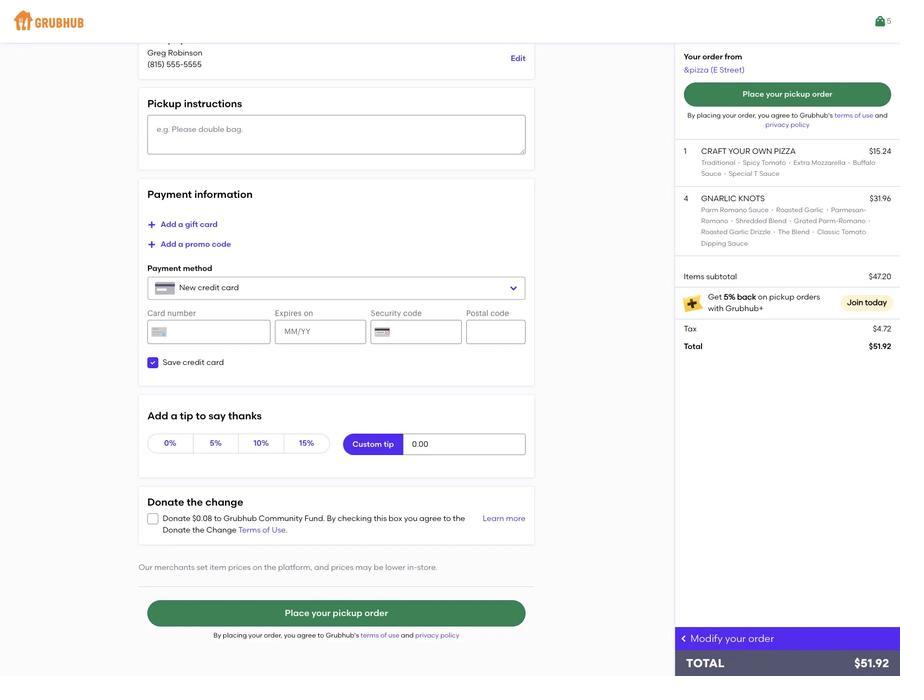 Task type: describe. For each thing, give the bounding box(es) containing it.
thanks
[[228, 410, 262, 422]]

edit
[[511, 54, 526, 63]]

0% button
[[147, 434, 193, 454]]

pickup instructions
[[147, 97, 242, 110]]

a for gift
[[178, 220, 183, 229]]

craft your own pizza
[[701, 147, 796, 156]]

custom tip button
[[343, 434, 403, 455]]

items subtotal
[[684, 272, 737, 282]]

may
[[355, 563, 372, 572]]

∙ down 'traditional' at the top right of page
[[723, 170, 727, 178]]

sauce inside buffalo sauce
[[701, 170, 721, 178]]

checking
[[338, 514, 372, 524]]

1 vertical spatial $51.92
[[854, 657, 889, 670]]

5 button
[[874, 12, 891, 31]]

svg image for add a gift card
[[147, 221, 156, 229]]

new credit card
[[179, 283, 239, 293]]

drizzle
[[750, 228, 771, 236]]

0 horizontal spatial tomato
[[762, 159, 786, 167]]

order, for rightmost terms of use link
[[738, 112, 756, 119]]

back
[[737, 293, 756, 302]]

∙ shredded blend ∙ grated parm-romano ∙ roasted garlic drizzle ∙ the blend
[[701, 217, 872, 236]]

this
[[374, 514, 387, 524]]

items
[[684, 272, 704, 282]]

payment information
[[147, 188, 253, 201]]

you for rightmost terms of use link privacy policy link
[[758, 112, 769, 119]]

own
[[752, 147, 772, 156]]

edit button
[[511, 49, 526, 69]]

agree for privacy policy link corresponding to the left terms of use link
[[297, 632, 316, 640]]

save
[[163, 358, 181, 367]]

parm-
[[819, 217, 839, 225]]

add a promo code
[[160, 240, 231, 249]]

tomato inside classic tomato dipping sauce
[[842, 228, 866, 236]]

place for rightmost terms of use link
[[743, 89, 764, 99]]

fund.
[[304, 514, 325, 524]]

learn more link
[[480, 514, 526, 536]]

romano inside ∙ shredded blend ∙ grated parm-romano ∙ roasted garlic drizzle ∙ the blend
[[839, 217, 866, 225]]

0 vertical spatial blend
[[769, 217, 787, 225]]

donate for donate $0.08 to grubhub community fund.
[[163, 514, 190, 524]]

add for add a tip to say thanks
[[147, 410, 168, 422]]

∙ down $31.96
[[867, 217, 872, 225]]

pickup for place your pickup order "button" for rightmost terms of use link
[[784, 89, 810, 99]]

1 vertical spatial on
[[253, 563, 262, 572]]

code
[[212, 240, 231, 249]]

your inside by placing your order, you agree to grubhub's terms of use and privacy policy
[[722, 112, 736, 119]]

1 vertical spatial total
[[686, 657, 725, 670]]

5555
[[183, 60, 202, 69]]

payment for payment information
[[147, 188, 192, 201]]

privacy for rightmost terms of use link privacy policy link
[[766, 121, 789, 129]]

buffalo sauce
[[701, 159, 875, 178]]

of for rightmost terms of use link
[[854, 112, 861, 119]]

add a gift card
[[160, 220, 218, 229]]

our
[[138, 563, 153, 572]]

sauce down 'traditional ∙ spicy tomato ∙ extra mozzarella'
[[759, 170, 780, 178]]

of for the left terms of use link
[[380, 632, 387, 640]]

pizza
[[774, 147, 796, 156]]

card for save credit card
[[206, 358, 224, 367]]

privacy for privacy policy link corresponding to the left terms of use link
[[415, 632, 439, 640]]

0 vertical spatial garlic
[[804, 206, 824, 214]]

romano for parmesan- romano
[[701, 217, 728, 225]]

donate for donate the change
[[147, 496, 184, 509]]

grated
[[794, 217, 817, 225]]

use for rightmost terms of use link
[[862, 112, 873, 119]]

svg image for modify your order
[[679, 635, 688, 643]]

0 vertical spatial $51.92
[[869, 342, 891, 351]]

item
[[210, 563, 226, 572]]

store.
[[417, 563, 438, 572]]

merchants
[[154, 563, 195, 572]]

street)
[[720, 65, 745, 75]]

special
[[729, 170, 752, 178]]

gift
[[185, 220, 198, 229]]

your
[[728, 147, 750, 156]]

∙ up parm-
[[824, 206, 831, 214]]

placing for the left terms of use link
[[223, 632, 247, 640]]

lower
[[385, 563, 405, 572]]

terms for rightmost terms of use link
[[835, 112, 853, 119]]

∙ up the
[[788, 217, 792, 225]]

1 horizontal spatial policy
[[791, 121, 810, 129]]

the up $0.08
[[187, 496, 203, 509]]

a for tip
[[171, 410, 177, 422]]

custom tip
[[352, 440, 394, 449]]

gnarlic
[[701, 194, 737, 203]]

instructions
[[184, 97, 242, 110]]

by checking this box you agree to the donate the change
[[163, 514, 465, 535]]

custom
[[352, 440, 382, 449]]

15% button
[[284, 434, 330, 454]]

a for promo
[[178, 240, 183, 249]]

change
[[205, 496, 243, 509]]

∙ special t sauce
[[721, 170, 780, 178]]

more
[[506, 514, 526, 524]]

platform,
[[278, 563, 312, 572]]

pickup by greg robinson (815) 555-5555
[[147, 36, 202, 69]]

on inside on pickup orders with grubhub+
[[758, 293, 767, 302]]

$4.72
[[873, 324, 891, 334]]

garlic inside ∙ shredded blend ∙ grated parm-romano ∙ roasted garlic drizzle ∙ the blend
[[729, 228, 749, 236]]

subtotal
[[706, 272, 737, 282]]

5% button
[[193, 434, 239, 454]]

community
[[259, 514, 303, 524]]

1 vertical spatial blend
[[792, 228, 810, 236]]

$47.20
[[869, 272, 891, 282]]

main navigation navigation
[[0, 0, 900, 43]]

2 prices from the left
[[331, 563, 354, 572]]

1
[[684, 147, 687, 156]]

5% inside button
[[210, 439, 222, 448]]

add a gift card button
[[147, 215, 218, 235]]

∙ left the
[[772, 228, 777, 236]]

credit for save
[[183, 358, 205, 367]]

extra
[[794, 159, 810, 167]]

15%
[[299, 439, 314, 448]]

by placing your order, you agree to grubhub's terms of use and privacy policy for rightmost terms of use link
[[687, 112, 888, 129]]

grubhub
[[223, 514, 257, 524]]

svg image inside 'add a promo code' button
[[147, 240, 156, 249]]

1 horizontal spatial terms of use link
[[835, 112, 875, 119]]

buffalo
[[853, 159, 875, 167]]

555-
[[166, 60, 183, 69]]

0 vertical spatial tip
[[180, 410, 193, 422]]

spicy
[[743, 159, 760, 167]]

0 vertical spatial grubhub's
[[800, 112, 833, 119]]

1 vertical spatial of
[[262, 526, 270, 535]]

with
[[708, 304, 724, 313]]

learn
[[483, 514, 504, 524]]

shredded
[[736, 217, 767, 225]]

the down $0.08
[[192, 526, 204, 535]]

subscription badge image
[[682, 292, 704, 314]]

greg
[[147, 48, 166, 58]]

payment method
[[147, 264, 212, 273]]

$31.96
[[870, 194, 891, 203]]

and for rightmost terms of use link
[[875, 112, 888, 119]]

join
[[847, 298, 863, 308]]

.
[[286, 526, 288, 535]]

agree inside 'by checking this box you agree to the donate the change'
[[419, 514, 442, 524]]



Task type: vqa. For each thing, say whether or not it's contained in the screenshot.
2nd RAW from left
no



Task type: locate. For each thing, give the bounding box(es) containing it.
&pizza (e street) link
[[684, 65, 745, 75]]

1 pickup from the top
[[147, 36, 173, 45]]

1 horizontal spatial by
[[327, 514, 336, 524]]

your
[[766, 89, 783, 99], [722, 112, 736, 119], [312, 608, 331, 619], [248, 632, 262, 640], [725, 633, 746, 645]]

card right the save
[[206, 358, 224, 367]]

0 vertical spatial svg image
[[147, 221, 156, 229]]

use for the left terms of use link
[[388, 632, 399, 640]]

2 vertical spatial donate
[[163, 526, 190, 535]]

∙
[[737, 159, 741, 167], [788, 159, 792, 167], [846, 159, 853, 167], [723, 170, 727, 178], [770, 206, 775, 214], [824, 206, 831, 214], [730, 217, 734, 225], [788, 217, 792, 225], [867, 217, 872, 225], [772, 228, 777, 236], [810, 228, 817, 236]]

place your pickup order
[[743, 89, 832, 99], [285, 608, 388, 619]]

1 vertical spatial pickup
[[147, 97, 181, 110]]

pickup
[[147, 36, 173, 45], [147, 97, 181, 110]]

1 vertical spatial card
[[221, 283, 239, 293]]

∙ down grated
[[810, 228, 817, 236]]

tip right the custom
[[384, 440, 394, 449]]

robinson
[[168, 48, 202, 58]]

of
[[854, 112, 861, 119], [262, 526, 270, 535], [380, 632, 387, 640]]

order inside your order from &pizza (e street)
[[702, 52, 723, 62]]

new
[[179, 283, 196, 293]]

1 horizontal spatial roasted
[[776, 206, 803, 214]]

0 vertical spatial of
[[854, 112, 861, 119]]

terms of use link
[[835, 112, 875, 119], [361, 632, 401, 640]]

add left gift on the left top of page
[[160, 220, 176, 229]]

orders
[[796, 293, 820, 302]]

1 vertical spatial placing
[[223, 632, 247, 640]]

grubhub+
[[726, 304, 764, 313]]

sauce down 'traditional' at the top right of page
[[701, 170, 721, 178]]

place your pickup order button
[[684, 82, 891, 107], [147, 601, 526, 627]]

1 horizontal spatial of
[[380, 632, 387, 640]]

0 vertical spatial use
[[862, 112, 873, 119]]

place your pickup order button for rightmost terms of use link
[[684, 82, 891, 107]]

to inside 'by checking this box you agree to the donate the change'
[[443, 514, 451, 524]]

0 horizontal spatial prices
[[228, 563, 251, 572]]

placing
[[697, 112, 721, 119], [223, 632, 247, 640]]

1 horizontal spatial agree
[[419, 514, 442, 524]]

place down platform, on the bottom left
[[285, 608, 310, 619]]

2 horizontal spatial you
[[758, 112, 769, 119]]

parm romano sauce ∙ roasted garlic
[[701, 206, 824, 214]]

prices right item
[[228, 563, 251, 572]]

0 horizontal spatial place your pickup order
[[285, 608, 388, 619]]

0 horizontal spatial order,
[[264, 632, 282, 640]]

payment up "new" in the left of the page
[[147, 264, 181, 273]]

0 vertical spatial terms of use link
[[835, 112, 875, 119]]

∙ left "extra" in the right of the page
[[788, 159, 792, 167]]

blend
[[769, 217, 787, 225], [792, 228, 810, 236]]

pickup for place your pickup order "button" for the left terms of use link
[[333, 608, 362, 619]]

svg image inside add a gift card button
[[147, 221, 156, 229]]

1 vertical spatial place your pickup order
[[285, 608, 388, 619]]

place for the left terms of use link
[[285, 608, 310, 619]]

donate
[[147, 496, 184, 509], [163, 514, 190, 524], [163, 526, 190, 535]]

tip inside button
[[384, 440, 394, 449]]

parmesan-
[[831, 206, 866, 214]]

by
[[175, 36, 184, 45]]

the left learn
[[453, 514, 465, 524]]

garlic up grated
[[804, 206, 824, 214]]

1 vertical spatial pickup
[[769, 293, 795, 302]]

sauce right the dipping
[[728, 240, 748, 247]]

4
[[684, 194, 688, 203]]

0 vertical spatial place your pickup order
[[743, 89, 832, 99]]

craft
[[701, 147, 727, 156]]

card for new credit card
[[221, 283, 239, 293]]

10%
[[254, 439, 269, 448]]

0 vertical spatial privacy policy link
[[766, 121, 810, 129]]

prices
[[228, 563, 251, 572], [331, 563, 354, 572]]

1 horizontal spatial by placing your order, you agree to grubhub's terms of use and privacy policy
[[687, 112, 888, 129]]

1 vertical spatial donate
[[163, 514, 190, 524]]

5%
[[724, 293, 735, 302], [210, 439, 222, 448]]

roasted up the dipping
[[701, 228, 728, 236]]

knots
[[738, 194, 765, 203]]

order, for the left terms of use link
[[264, 632, 282, 640]]

pickup for pickup by greg robinson (815) 555-5555
[[147, 36, 173, 45]]

your
[[684, 52, 701, 62]]

0 horizontal spatial blend
[[769, 217, 787, 225]]

pickup inside on pickup orders with grubhub+
[[769, 293, 795, 302]]

$51.92
[[869, 342, 891, 351], [854, 657, 889, 670]]

terms of use link
[[238, 526, 286, 535]]

romano
[[720, 206, 747, 214], [701, 217, 728, 225], [839, 217, 866, 225]]

1 vertical spatial agree
[[419, 514, 442, 524]]

by for rightmost terms of use link
[[687, 112, 695, 119]]

0 vertical spatial place your pickup order button
[[684, 82, 891, 107]]

1 horizontal spatial you
[[404, 514, 418, 524]]

romano inside "parmesan- romano"
[[701, 217, 728, 225]]

1 vertical spatial by placing your order, you agree to grubhub's terms of use and privacy policy
[[213, 632, 459, 640]]

privacy policy link for rightmost terms of use link
[[766, 121, 810, 129]]

change
[[206, 526, 237, 535]]

tomato down parmesan-
[[842, 228, 866, 236]]

by for the left terms of use link
[[213, 632, 221, 640]]

Pickup instructions text field
[[147, 115, 526, 155]]

add
[[160, 220, 176, 229], [160, 240, 176, 249], [147, 410, 168, 422]]

1 horizontal spatial svg image
[[679, 635, 688, 643]]

2 vertical spatial a
[[171, 410, 177, 422]]

2 vertical spatial card
[[206, 358, 224, 367]]

place down the street)
[[743, 89, 764, 99]]

agree for rightmost terms of use link privacy policy link
[[771, 112, 790, 119]]

1 vertical spatial tip
[[384, 440, 394, 449]]

∙ up parmesan-
[[846, 159, 853, 167]]

0 vertical spatial placing
[[697, 112, 721, 119]]

0 horizontal spatial placing
[[223, 632, 247, 640]]

add down add a gift card button
[[160, 240, 176, 249]]

the left platform, on the bottom left
[[264, 563, 276, 572]]

1 vertical spatial add
[[160, 240, 176, 249]]

1 horizontal spatial terms
[[835, 112, 853, 119]]

traditional
[[701, 159, 735, 167]]

1 horizontal spatial and
[[401, 632, 414, 640]]

a left promo
[[178, 240, 183, 249]]

a
[[178, 220, 183, 229], [178, 240, 183, 249], [171, 410, 177, 422]]

0 vertical spatial by placing your order, you agree to grubhub's terms of use and privacy policy
[[687, 112, 888, 129]]

use
[[272, 526, 286, 535]]

policy
[[791, 121, 810, 129], [440, 632, 459, 640]]

0 vertical spatial a
[[178, 220, 183, 229]]

information
[[194, 188, 253, 201]]

0 horizontal spatial by
[[213, 632, 221, 640]]

0 horizontal spatial privacy policy link
[[415, 632, 459, 640]]

and for the left terms of use link
[[401, 632, 414, 640]]

0 horizontal spatial and
[[314, 563, 329, 572]]

1 vertical spatial and
[[314, 563, 329, 572]]

1 horizontal spatial privacy
[[766, 121, 789, 129]]

0 horizontal spatial svg image
[[147, 221, 156, 229]]

svg image left add a gift card
[[147, 221, 156, 229]]

1 vertical spatial policy
[[440, 632, 459, 640]]

pickup up greg
[[147, 36, 173, 45]]

0 horizontal spatial place your pickup order button
[[147, 601, 526, 627]]

payment up add a gift card button
[[147, 188, 192, 201]]

0 horizontal spatial terms
[[361, 632, 379, 640]]

our merchants set item prices on the platform, and prices may be lower in-store.
[[138, 563, 438, 572]]

2 vertical spatial of
[[380, 632, 387, 640]]

be
[[374, 563, 383, 572]]

roasted up ∙ shredded blend ∙ grated parm-romano ∙ roasted garlic drizzle ∙ the blend
[[776, 206, 803, 214]]

1 vertical spatial grubhub's
[[326, 632, 359, 640]]

1 vertical spatial a
[[178, 240, 183, 249]]

by placing your order, you agree to grubhub's terms of use and privacy policy
[[687, 112, 888, 129], [213, 632, 459, 640]]

0 vertical spatial on
[[758, 293, 767, 302]]

∙ left the shredded
[[730, 217, 734, 225]]

1 vertical spatial privacy policy link
[[415, 632, 459, 640]]

total down tax
[[684, 342, 703, 351]]

payment for payment method
[[147, 264, 181, 273]]

roasted inside ∙ shredded blend ∙ grated parm-romano ∙ roasted garlic drizzle ∙ the blend
[[701, 228, 728, 236]]

on left platform, on the bottom left
[[253, 563, 262, 572]]

parm
[[701, 206, 718, 214]]

romano down gnarlic knots
[[720, 206, 747, 214]]

romano down parmesan-
[[839, 217, 866, 225]]

by placing your order, you agree to grubhub's terms of use and privacy policy for the left terms of use link
[[213, 632, 459, 640]]

romano down parm
[[701, 217, 728, 225]]

add inside add a gift card button
[[160, 220, 176, 229]]

place your pickup order button for the left terms of use link
[[147, 601, 526, 627]]

∙ up ∙ shredded blend ∙ grated parm-romano ∙ roasted garlic drizzle ∙ the blend
[[770, 206, 775, 214]]

garlic down the shredded
[[729, 228, 749, 236]]

card inside button
[[200, 220, 218, 229]]

place
[[743, 89, 764, 99], [285, 608, 310, 619]]

add for add a promo code
[[160, 240, 176, 249]]

1 horizontal spatial use
[[862, 112, 873, 119]]

0 horizontal spatial terms of use link
[[361, 632, 401, 640]]

credit right the save
[[183, 358, 205, 367]]

0 vertical spatial tomato
[[762, 159, 786, 167]]

0 vertical spatial privacy
[[766, 121, 789, 129]]

0 horizontal spatial place
[[285, 608, 310, 619]]

0 horizontal spatial policy
[[440, 632, 459, 640]]

join today
[[847, 298, 887, 308]]

you
[[758, 112, 769, 119], [404, 514, 418, 524], [284, 632, 295, 640]]

5% down say
[[210, 439, 222, 448]]

tax
[[684, 324, 697, 334]]

0 vertical spatial add
[[160, 220, 176, 229]]

1 horizontal spatial grubhub's
[[800, 112, 833, 119]]

1 vertical spatial terms
[[361, 632, 379, 640]]

2 vertical spatial and
[[401, 632, 414, 640]]

0 vertical spatial donate
[[147, 496, 184, 509]]

placing for rightmost terms of use link
[[697, 112, 721, 119]]

0 vertical spatial and
[[875, 112, 888, 119]]

1 vertical spatial garlic
[[729, 228, 749, 236]]

$15.24
[[869, 147, 891, 156]]

2 horizontal spatial of
[[854, 112, 861, 119]]

card right "new" in the left of the page
[[221, 283, 239, 293]]

blend down grated
[[792, 228, 810, 236]]

(e
[[711, 65, 718, 75]]

svg image left modify
[[679, 635, 688, 643]]

1 horizontal spatial place your pickup order
[[743, 89, 832, 99]]

add for add a gift card
[[160, 220, 176, 229]]

2 vertical spatial agree
[[297, 632, 316, 640]]

1 vertical spatial privacy
[[415, 632, 439, 640]]

you inside by placing your order, you agree to grubhub's terms of use and privacy policy
[[758, 112, 769, 119]]

dipping
[[701, 240, 726, 247]]

tip left say
[[180, 410, 193, 422]]

1 horizontal spatial 5%
[[724, 293, 735, 302]]

add a promo code button
[[147, 235, 231, 255]]

1 vertical spatial credit
[[183, 358, 205, 367]]

1 prices from the left
[[228, 563, 251, 572]]

you inside 'by checking this box you agree to the donate the change'
[[404, 514, 418, 524]]

add up the 0%
[[147, 410, 168, 422]]

svg image
[[147, 221, 156, 229], [679, 635, 688, 643]]

0 vertical spatial pickup
[[147, 36, 173, 45]]

1 payment from the top
[[147, 188, 192, 201]]

0 horizontal spatial on
[[253, 563, 262, 572]]

use
[[862, 112, 873, 119], [388, 632, 399, 640]]

privacy policy link for the left terms of use link
[[415, 632, 459, 640]]

terms for the left terms of use link
[[361, 632, 379, 640]]

save credit card
[[163, 358, 224, 367]]

10% button
[[238, 434, 284, 454]]

prices left may
[[331, 563, 354, 572]]

card right gift on the left top of page
[[200, 220, 218, 229]]

agree inside by placing your order, you agree to grubhub's terms of use and privacy policy
[[771, 112, 790, 119]]

traditional ∙ spicy tomato ∙ extra mozzarella
[[701, 159, 846, 167]]

pickup inside pickup by greg robinson (815) 555-5555
[[147, 36, 173, 45]]

0 vertical spatial by
[[687, 112, 695, 119]]

total down modify
[[686, 657, 725, 670]]

2 pickup from the top
[[147, 97, 181, 110]]

donate $0.08 to grubhub community fund.
[[163, 514, 327, 524]]

learn more
[[483, 514, 526, 524]]

1 horizontal spatial order,
[[738, 112, 756, 119]]

donate inside 'by checking this box you agree to the donate the change'
[[163, 526, 190, 535]]

pickup down '(815)'
[[147, 97, 181, 110]]

romano for parm romano sauce ∙ roasted garlic
[[720, 206, 747, 214]]

modify your order
[[690, 633, 774, 645]]

on right back
[[758, 293, 767, 302]]

sauce inside classic tomato dipping sauce
[[728, 240, 748, 247]]

1 vertical spatial terms of use link
[[361, 632, 401, 640]]

2 horizontal spatial and
[[875, 112, 888, 119]]

the
[[778, 228, 790, 236]]

a up the 0%
[[171, 410, 177, 422]]

0%
[[164, 439, 176, 448]]

get 5% back
[[708, 293, 756, 302]]

0 vertical spatial roasted
[[776, 206, 803, 214]]

add inside 'add a promo code' button
[[160, 240, 176, 249]]

donate the change
[[147, 496, 243, 509]]

box
[[389, 514, 402, 524]]

0 vertical spatial credit
[[198, 283, 220, 293]]

terms
[[238, 526, 261, 535]]

a left gift on the left top of page
[[178, 220, 183, 229]]

2 payment from the top
[[147, 264, 181, 273]]

you for privacy policy link corresponding to the left terms of use link
[[284, 632, 295, 640]]

credit for new
[[198, 283, 220, 293]]

1 vertical spatial tomato
[[842, 228, 866, 236]]

payment
[[147, 188, 192, 201], [147, 264, 181, 273]]

set
[[197, 563, 208, 572]]

mozzarella
[[812, 159, 846, 167]]

tomato down pizza
[[762, 159, 786, 167]]

5% right the get
[[724, 293, 735, 302]]

Amount text field
[[403, 434, 526, 455]]

t
[[754, 170, 758, 178]]

get
[[708, 293, 722, 302]]

order
[[702, 52, 723, 62], [812, 89, 832, 99], [365, 608, 388, 619], [748, 633, 774, 645]]

0 horizontal spatial privacy
[[415, 632, 439, 640]]

your order from &pizza (e street)
[[684, 52, 745, 75]]

sauce up the shredded
[[749, 206, 769, 214]]

2 vertical spatial add
[[147, 410, 168, 422]]

by inside 'by checking this box you agree to the donate the change'
[[327, 514, 336, 524]]

1 horizontal spatial tip
[[384, 440, 394, 449]]

blend up the
[[769, 217, 787, 225]]

0 horizontal spatial roasted
[[701, 228, 728, 236]]

2 horizontal spatial agree
[[771, 112, 790, 119]]

svg image
[[147, 240, 156, 249], [509, 284, 518, 293], [149, 360, 156, 366], [149, 516, 156, 523]]

and
[[875, 112, 888, 119], [314, 563, 329, 572], [401, 632, 414, 640]]

1 horizontal spatial placing
[[697, 112, 721, 119]]

0 vertical spatial total
[[684, 342, 703, 351]]

0 vertical spatial 5%
[[724, 293, 735, 302]]

parmesan- romano
[[701, 206, 866, 225]]

credit right "new" in the left of the page
[[198, 283, 220, 293]]

∙ up special
[[737, 159, 741, 167]]

0 vertical spatial pickup
[[784, 89, 810, 99]]

pickup for pickup instructions
[[147, 97, 181, 110]]

credit
[[198, 283, 220, 293], [183, 358, 205, 367]]

pickup
[[784, 89, 810, 99], [769, 293, 795, 302], [333, 608, 362, 619]]

classic
[[817, 228, 840, 236]]

0 horizontal spatial you
[[284, 632, 295, 640]]

0 horizontal spatial 5%
[[210, 439, 222, 448]]

agree
[[771, 112, 790, 119], [419, 514, 442, 524], [297, 632, 316, 640]]

0 vertical spatial policy
[[791, 121, 810, 129]]

1 horizontal spatial blend
[[792, 228, 810, 236]]



